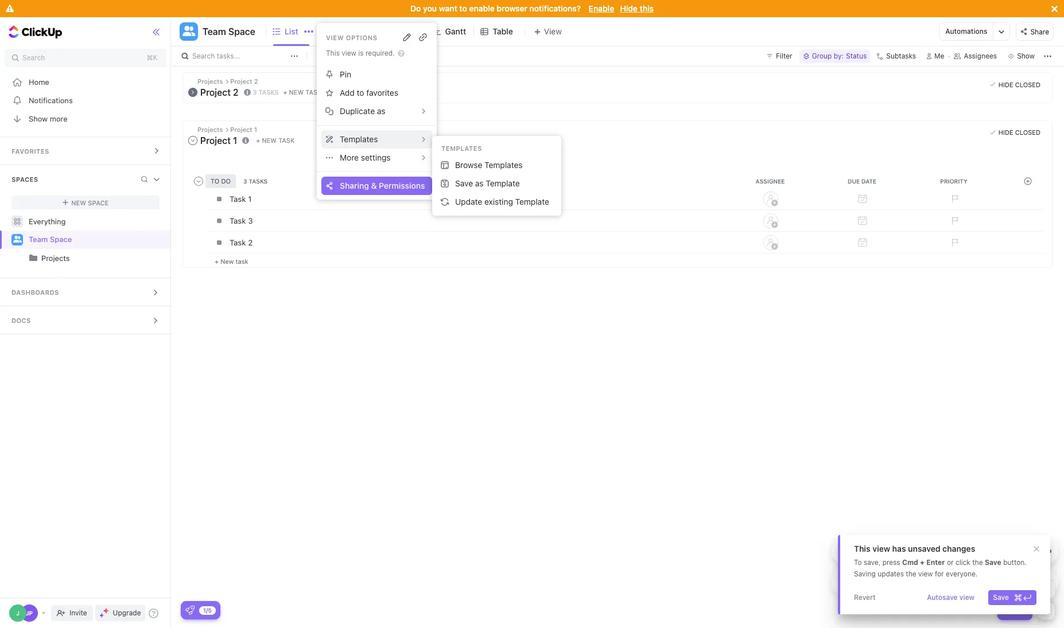 Task type: describe. For each thing, give the bounding box(es) containing it.
this
[[854, 544, 871, 554]]

team space for team space link
[[29, 235, 72, 244]]

user group image
[[13, 236, 22, 243]]

search tasks...
[[192, 52, 240, 60]]

autosave view
[[927, 594, 975, 602]]

team space button
[[198, 19, 255, 44]]

‎task 2 link
[[227, 233, 722, 252]]

new inside 3 tasks + new task
[[289, 89, 304, 96]]

onboarding checklist button image
[[185, 606, 195, 615]]

task for task 3
[[230, 216, 246, 225]]

automations button
[[940, 23, 993, 40]]

sharing & permissions button
[[322, 177, 433, 195]]

updates
[[878, 570, 904, 579]]

everything link
[[0, 212, 171, 231]]

task for task
[[1013, 607, 1028, 615]]

‎task for ‎task 1
[[230, 194, 246, 204]]

to inside button
[[357, 88, 364, 98]]

you
[[423, 3, 437, 13]]

3 inside 3 tasks + new task
[[253, 88, 257, 96]]

table
[[493, 26, 513, 36]]

share button
[[1016, 22, 1054, 41]]

update
[[455, 197, 482, 207]]

autosave view button
[[923, 591, 980, 606]]

board
[[336, 26, 358, 36]]

favorites
[[11, 148, 49, 155]]

revert button
[[850, 591, 881, 606]]

excel & csv link
[[947, 537, 1001, 566]]

cmd
[[903, 559, 919, 567]]

sharing
[[340, 181, 369, 191]]

saving
[[854, 570, 876, 579]]

save button
[[989, 591, 1037, 606]]

enable
[[589, 3, 614, 13]]

1 vertical spatial templates
[[442, 145, 482, 152]]

0 vertical spatial hide
[[620, 3, 638, 13]]

‎task 2
[[230, 238, 253, 247]]

templates inside dropdown button
[[340, 134, 378, 144]]

1 horizontal spatial task
[[279, 137, 295, 144]]

do you want to enable browser notifications? enable hide this
[[411, 3, 654, 13]]

new space
[[71, 199, 109, 206]]

save,
[[864, 559, 881, 567]]

enable
[[469, 3, 495, 13]]

list info image for 1st hide closed button from the top
[[244, 89, 251, 96]]

board link
[[336, 17, 363, 46]]

update existing template
[[455, 197, 549, 207]]

view
[[326, 34, 344, 41]]

this view has unsaved changes to save, press cmd + enter or click the save button. saving updates the view for everyone.
[[854, 544, 1027, 579]]

‎task 1
[[230, 194, 252, 204]]

templates button
[[322, 130, 433, 149]]

team space link
[[29, 231, 161, 249]]

as
[[475, 179, 484, 188]]

search for search
[[22, 53, 45, 62]]

Search tasks... text field
[[192, 48, 288, 64]]

gantt link
[[445, 17, 471, 46]]

1 vertical spatial the
[[906, 570, 917, 579]]

autosave
[[927, 594, 958, 602]]

excel
[[960, 548, 976, 555]]

team for team space link
[[29, 235, 48, 244]]

save as template
[[455, 179, 520, 188]]

view for this
[[873, 544, 891, 554]]

me button
[[922, 49, 949, 63]]

add to favorites button
[[322, 84, 433, 102]]

enter
[[927, 559, 945, 567]]

browse templates button
[[437, 156, 557, 175]]

existing
[[485, 197, 513, 207]]

upgrade
[[113, 609, 141, 618]]

this
[[640, 3, 654, 13]]

1 closed from the top
[[1016, 81, 1041, 88]]

hide closed for 2nd hide closed button from the top of the page
[[999, 129, 1041, 136]]

1 vertical spatial space
[[88, 199, 109, 206]]

1 horizontal spatial view
[[919, 570, 933, 579]]

notifications link
[[0, 91, 171, 110]]



Task type: locate. For each thing, give the bounding box(es) containing it.
list info image
[[244, 89, 251, 96], [242, 137, 249, 144]]

show
[[29, 114, 48, 123]]

0 vertical spatial the
[[973, 559, 983, 567]]

browser
[[497, 3, 528, 13]]

pin
[[340, 69, 351, 79]]

1 vertical spatial to
[[357, 88, 364, 98]]

+ new task down tasks
[[256, 137, 295, 144]]

1 horizontal spatial team
[[203, 26, 226, 37]]

dashboards
[[11, 289, 59, 296]]

templates
[[340, 134, 378, 144], [442, 145, 482, 152], [485, 160, 523, 170]]

search inside sidebar navigation
[[22, 53, 45, 62]]

space up projects
[[50, 235, 72, 244]]

0 vertical spatial closed
[[1016, 81, 1041, 88]]

3 up the 2 at the left of page
[[248, 216, 253, 225]]

team space for team space button
[[203, 26, 255, 37]]

sidebar navigation
[[0, 17, 171, 629]]

task 3 link
[[227, 211, 722, 231]]

1 vertical spatial 3
[[248, 216, 253, 225]]

1 vertical spatial task
[[279, 137, 295, 144]]

automations
[[946, 27, 988, 36]]

templates up sharing on the left of page
[[340, 134, 378, 144]]

templates button
[[322, 130, 433, 149]]

0 vertical spatial task
[[306, 89, 322, 96]]

team space inside sidebar navigation
[[29, 235, 72, 244]]

hide closed button
[[987, 79, 1044, 90], [987, 127, 1044, 138]]

space up search tasks... text box
[[228, 26, 255, 37]]

1 vertical spatial list info image
[[242, 137, 249, 144]]

the down cmd
[[906, 570, 917, 579]]

home link
[[0, 73, 171, 91]]

0 vertical spatial space
[[228, 26, 255, 37]]

1 horizontal spatial to
[[460, 3, 467, 13]]

2 vertical spatial task
[[236, 257, 248, 265]]

space for team space link
[[50, 235, 72, 244]]

view options
[[326, 34, 378, 41]]

1 vertical spatial team space
[[29, 235, 72, 244]]

calendar
[[385, 26, 419, 36]]

hide
[[620, 3, 638, 13], [999, 81, 1014, 88], [999, 129, 1014, 136]]

1 vertical spatial hide closed
[[999, 129, 1041, 136]]

2 projects link from the left
[[41, 249, 161, 268]]

pin button
[[322, 65, 433, 84]]

team inside button
[[203, 26, 226, 37]]

task left 'add'
[[306, 89, 322, 96]]

0 horizontal spatial task
[[230, 216, 246, 225]]

team space up tasks...
[[203, 26, 255, 37]]

onboarding checklist button element
[[185, 606, 195, 615]]

1 vertical spatial task
[[1013, 607, 1028, 615]]

everyone.
[[946, 570, 978, 579]]

+ new task
[[256, 137, 295, 144], [215, 257, 248, 265]]

& left csv
[[978, 548, 983, 555]]

or
[[947, 559, 954, 567]]

notifications
[[29, 96, 73, 105]]

task down ‎task 2
[[236, 257, 248, 265]]

for
[[935, 570, 944, 579]]

1 vertical spatial ‎task
[[230, 238, 246, 247]]

2
[[248, 238, 253, 247]]

1 vertical spatial template
[[515, 197, 549, 207]]

& right sharing on the left of page
[[371, 181, 377, 191]]

share
[[1031, 27, 1050, 36]]

excel & csv
[[960, 548, 998, 555]]

1 vertical spatial hide
[[999, 81, 1014, 88]]

click
[[956, 559, 971, 567]]

2 horizontal spatial templates
[[485, 160, 523, 170]]

& inside excel & csv link
[[978, 548, 983, 555]]

template for save as template
[[486, 179, 520, 188]]

assignees
[[964, 52, 997, 60]]

do
[[411, 3, 421, 13]]

0 horizontal spatial templates
[[340, 134, 378, 144]]

2 horizontal spatial view
[[960, 594, 975, 602]]

view left for
[[919, 570, 933, 579]]

0 vertical spatial task
[[230, 216, 246, 225]]

0 vertical spatial &
[[371, 181, 377, 191]]

1 vertical spatial team
[[29, 235, 48, 244]]

new inside sidebar navigation
[[71, 199, 86, 206]]

0 vertical spatial ‎task
[[230, 194, 246, 204]]

1 ‎task from the top
[[230, 194, 246, 204]]

list info image for 2nd hide closed button from the top of the page
[[242, 137, 249, 144]]

space inside team space button
[[228, 26, 255, 37]]

task inside task 3 link
[[230, 216, 246, 225]]

task
[[306, 89, 322, 96], [279, 137, 295, 144], [236, 257, 248, 265]]

template inside button
[[515, 197, 549, 207]]

1 projects link from the left
[[1, 249, 161, 268]]

search up "home"
[[22, 53, 45, 62]]

1 vertical spatial + new task
[[215, 257, 248, 265]]

+ new task down ‎task 2
[[215, 257, 248, 265]]

to right 'want'
[[460, 3, 467, 13]]

docs
[[11, 317, 31, 324]]

list link
[[285, 17, 314, 46]]

projects
[[41, 254, 70, 263]]

team
[[203, 26, 226, 37], [29, 235, 48, 244]]

notifications?
[[530, 3, 581, 13]]

to right 'add'
[[357, 88, 364, 98]]

task inside 3 tasks + new task
[[306, 89, 322, 96]]

0 vertical spatial template
[[486, 179, 520, 188]]

2 vertical spatial space
[[50, 235, 72, 244]]

view inside button
[[960, 594, 975, 602]]

revert
[[854, 594, 876, 602]]

new right tasks
[[289, 89, 304, 96]]

upgrade link
[[95, 606, 146, 622]]

2 hide closed button from the top
[[987, 127, 1044, 138]]

space inside team space link
[[50, 235, 72, 244]]

search left tasks...
[[192, 52, 215, 60]]

0 horizontal spatial team space
[[29, 235, 72, 244]]

0 horizontal spatial task
[[236, 257, 248, 265]]

show more
[[29, 114, 68, 123]]

1/5
[[203, 607, 212, 614]]

0 vertical spatial hide closed
[[999, 81, 1041, 88]]

1 horizontal spatial search
[[192, 52, 215, 60]]

table link
[[493, 17, 518, 46]]

tasks...
[[217, 52, 240, 60]]

task down 3 tasks + new task
[[279, 137, 295, 144]]

‎task left the 2 at the left of page
[[230, 238, 246, 247]]

& for csv
[[978, 548, 983, 555]]

csv
[[985, 548, 998, 555]]

save as template button
[[437, 175, 557, 193]]

2 horizontal spatial task
[[306, 89, 322, 96]]

3
[[253, 88, 257, 96], [248, 216, 253, 225]]

2 ‎task from the top
[[230, 238, 246, 247]]

0 vertical spatial list info image
[[244, 89, 251, 96]]

0 vertical spatial 3
[[253, 88, 257, 96]]

team space down everything
[[29, 235, 72, 244]]

new down ‎task 2
[[221, 257, 234, 265]]

template up update existing template
[[486, 179, 520, 188]]

task 3
[[230, 216, 253, 225]]

button.
[[1004, 559, 1027, 567]]

browse templates
[[455, 160, 523, 170]]

assignees button
[[949, 49, 1003, 63]]

template inside button
[[486, 179, 520, 188]]

0 horizontal spatial to
[[357, 88, 364, 98]]

hide closed for 1st hide closed button from the top
[[999, 81, 1041, 88]]

press
[[883, 559, 901, 567]]

save inside button
[[455, 179, 473, 188]]

team space inside button
[[203, 26, 255, 37]]

0 horizontal spatial + new task
[[215, 257, 248, 265]]

1 hide closed button from the top
[[987, 79, 1044, 90]]

1 vertical spatial &
[[978, 548, 983, 555]]

1 horizontal spatial space
[[88, 199, 109, 206]]

& for permissions
[[371, 181, 377, 191]]

0 vertical spatial to
[[460, 3, 467, 13]]

2 vertical spatial view
[[960, 594, 975, 602]]

sharing & permissions
[[340, 181, 425, 191]]

search for search tasks...
[[192, 52, 215, 60]]

favorites
[[366, 88, 398, 98]]

space up everything link
[[88, 199, 109, 206]]

+
[[283, 89, 287, 96], [256, 137, 260, 144], [215, 257, 219, 265], [920, 559, 925, 567]]

0 horizontal spatial &
[[371, 181, 377, 191]]

new up everything link
[[71, 199, 86, 206]]

view for autosave
[[960, 594, 975, 602]]

0 horizontal spatial space
[[50, 235, 72, 244]]

‎task left 1
[[230, 194, 246, 204]]

save inside button
[[993, 594, 1009, 602]]

hide closed
[[999, 81, 1041, 88], [999, 129, 1041, 136]]

0 vertical spatial + new task
[[256, 137, 295, 144]]

1 horizontal spatial + new task
[[256, 137, 295, 144]]

task down the save button
[[1013, 607, 1028, 615]]

more
[[50, 114, 68, 123]]

closed
[[1016, 81, 1041, 88], [1016, 129, 1041, 136]]

team for team space button
[[203, 26, 226, 37]]

3 left tasks
[[253, 88, 257, 96]]

0 vertical spatial team
[[203, 26, 226, 37]]

2 vertical spatial templates
[[485, 160, 523, 170]]

0 horizontal spatial team
[[29, 235, 48, 244]]

template for update existing template
[[515, 197, 549, 207]]

calendar link
[[385, 17, 423, 46]]

tasks
[[259, 88, 279, 96]]

invite
[[69, 609, 87, 618]]

task down the ‎task 1
[[230, 216, 246, 225]]

home
[[29, 77, 49, 86]]

update existing template button
[[437, 193, 557, 211]]

1
[[248, 194, 252, 204]]

view down 'everyone.'
[[960, 594, 975, 602]]

1 vertical spatial hide closed button
[[987, 127, 1044, 138]]

has
[[893, 544, 906, 554]]

search
[[192, 52, 215, 60], [22, 53, 45, 62]]

0 vertical spatial hide closed button
[[987, 79, 1044, 90]]

options
[[346, 34, 378, 41]]

2 closed from the top
[[1016, 129, 1041, 136]]

1 horizontal spatial &
[[978, 548, 983, 555]]

+ inside this view has unsaved changes to save, press cmd + enter or click the save button. saving updates the view for everyone.
[[920, 559, 925, 567]]

changes
[[943, 544, 976, 554]]

favorites button
[[0, 137, 171, 165]]

0 vertical spatial view
[[873, 544, 891, 554]]

‎task for ‎task 2
[[230, 238, 246, 247]]

gantt
[[445, 26, 466, 36]]

1 vertical spatial view
[[919, 570, 933, 579]]

add to favorites
[[340, 88, 398, 98]]

browse
[[455, 160, 482, 170]]

0 horizontal spatial search
[[22, 53, 45, 62]]

+ inside 3 tasks + new task
[[283, 89, 287, 96]]

save inside this view has unsaved changes to save, press cmd + enter or click the save button. saving updates the view for everyone.
[[985, 559, 1002, 567]]

1 horizontal spatial team space
[[203, 26, 255, 37]]

unsaved
[[908, 544, 941, 554]]

templates up browse
[[442, 145, 482, 152]]

list
[[285, 26, 298, 36]]

the down 'excel & csv'
[[973, 559, 983, 567]]

new down tasks
[[262, 137, 277, 144]]

1 horizontal spatial templates
[[442, 145, 482, 152]]

team up search tasks...
[[203, 26, 226, 37]]

3 tasks + new task
[[253, 88, 322, 96]]

team inside sidebar navigation
[[29, 235, 48, 244]]

view up save,
[[873, 544, 891, 554]]

0 horizontal spatial the
[[906, 570, 917, 579]]

⌘k
[[147, 53, 158, 62]]

space for team space button
[[228, 26, 255, 37]]

1 horizontal spatial task
[[1013, 607, 1028, 615]]

add
[[340, 88, 355, 98]]

team space
[[203, 26, 255, 37], [29, 235, 72, 244]]

0 vertical spatial templates
[[340, 134, 378, 144]]

2 hide closed from the top
[[999, 129, 1041, 136]]

& inside "sharing & permissions" button
[[371, 181, 377, 191]]

permissions
[[379, 181, 425, 191]]

team down everything
[[29, 235, 48, 244]]

0 vertical spatial team space
[[203, 26, 255, 37]]

2 vertical spatial hide
[[999, 129, 1014, 136]]

templates up save as template button
[[485, 160, 523, 170]]

me
[[935, 52, 945, 60]]

template right existing
[[515, 197, 549, 207]]

1 horizontal spatial the
[[973, 559, 983, 567]]

2 horizontal spatial space
[[228, 26, 255, 37]]

1 hide closed from the top
[[999, 81, 1041, 88]]

want
[[439, 3, 457, 13]]

‎task 1 link
[[227, 189, 722, 209]]

to
[[854, 559, 862, 567]]

everything
[[29, 217, 66, 226]]

1 vertical spatial closed
[[1016, 129, 1041, 136]]

0 horizontal spatial view
[[873, 544, 891, 554]]



Task type: vqa. For each thing, say whether or not it's contained in the screenshot.
Priority column header
no



